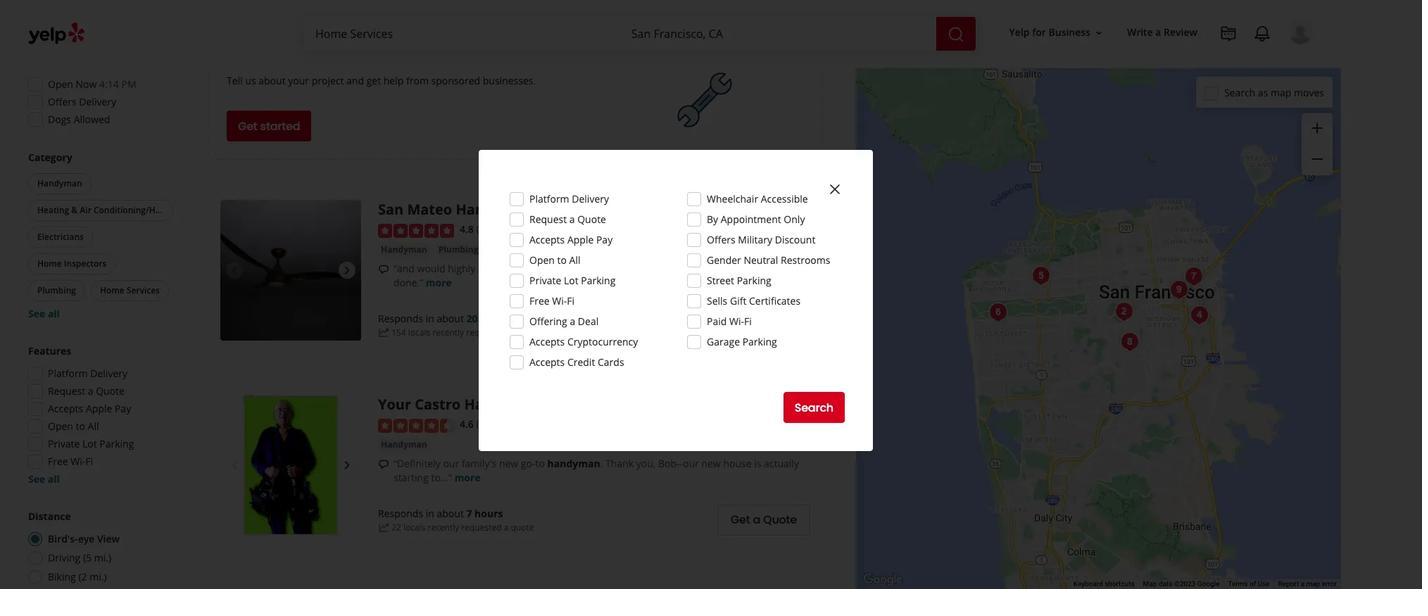 Task type: locate. For each thing, give the bounding box(es) containing it.
locals right 154
[[408, 327, 430, 339]]

your castro handyman image
[[1110, 298, 1138, 326], [220, 395, 361, 536]]

1 area from the top
[[792, 211, 811, 223]]

request a quote
[[530, 213, 606, 226], [48, 384, 125, 398]]

0 horizontal spatial our
[[443, 457, 459, 470]]

platform
[[530, 192, 569, 206], [48, 367, 88, 380]]

discount
[[775, 233, 816, 246]]

offering a deal
[[530, 315, 599, 328]]

1 vertical spatial slideshow element
[[220, 395, 361, 536]]

1 vertical spatial and
[[780, 200, 795, 212]]

1 vertical spatial wi-
[[730, 315, 744, 328]]

1 vertical spatial get
[[731, 317, 750, 333]]

"definitely our family's new go-to handyman
[[394, 457, 600, 470]]

zoom in image
[[1309, 120, 1326, 136]]

our right bob- at left
[[683, 457, 699, 470]]

report a map error
[[1279, 580, 1337, 588]]

surrounding down the wheelchair accessible
[[741, 211, 790, 223]]

free
[[227, 49, 257, 69], [530, 294, 550, 308], [48, 455, 68, 468]]

zoom out image
[[1309, 151, 1326, 168]]

1 surrounding from the top
[[741, 211, 790, 223]]

private lot parking inside group
[[48, 437, 134, 451]]

0 vertical spatial delivery
[[79, 95, 116, 108]]

accessible
[[761, 192, 808, 206]]

0 horizontal spatial new
[[499, 457, 518, 470]]

slideshow element
[[220, 200, 361, 341], [220, 395, 361, 536]]

the inside serving san mateo and the surrounding area
[[798, 200, 811, 212]]

free wi-fi up distance
[[48, 455, 93, 468]]

get left started
[[238, 118, 257, 134]]

1 horizontal spatial home
[[100, 284, 124, 296]]

1 vertical spatial your castro handyman image
[[220, 395, 361, 536]]

1 horizontal spatial accepts apple pay
[[530, 233, 613, 246]]

pay inside search dialog
[[596, 233, 613, 246]]

about right us
[[259, 74, 286, 88]]

apple inside search dialog
[[567, 233, 594, 246]]

platform inside search dialog
[[530, 192, 569, 206]]

electricians button down the heating
[[28, 227, 93, 248]]

$$
[[79, 12, 89, 24]]

in for mateo
[[426, 312, 434, 326]]

offers inside group
[[48, 95, 77, 108]]

house
[[723, 457, 752, 470]]

area for san mateo handyman
[[792, 211, 811, 223]]

plumbing button down 4.8
[[436, 243, 481, 257]]

0 vertical spatial locals
[[408, 327, 430, 339]]

san up appointment
[[736, 200, 751, 212]]

san left francisco
[[724, 395, 739, 407]]

1 horizontal spatial electricians
[[490, 244, 538, 255]]

0 horizontal spatial apple
[[86, 402, 112, 415]]

1 horizontal spatial offers
[[707, 233, 736, 246]]

see all button up distance
[[28, 473, 60, 486]]

get a quote down is
[[731, 512, 797, 528]]

quote
[[578, 213, 606, 226], [763, 317, 797, 333], [96, 384, 125, 398], [763, 512, 797, 528]]

0 vertical spatial platform delivery
[[530, 192, 609, 206]]

0 horizontal spatial plumbing
[[37, 284, 76, 296]]

new
[[499, 457, 518, 470], [702, 457, 721, 470]]

biking (2 mi.)
[[48, 570, 107, 584]]

1 horizontal spatial wi-
[[552, 294, 567, 308]]

wi- up offering a deal
[[552, 294, 567, 308]]

request a quote down features
[[48, 384, 125, 398]]

reviews) up 'electricians' "link"
[[499, 223, 537, 236]]

search image
[[948, 26, 964, 43]]

2 in from the top
[[426, 507, 434, 521]]

and for your castro handyman
[[780, 395, 795, 407]]

2 see from the top
[[28, 473, 45, 486]]

driving (5 mi.)
[[48, 551, 111, 565]]

1 vertical spatial mi.)
[[90, 570, 107, 584]]

ciarlo brothers furniture restoration image
[[1180, 263, 1208, 291]]

2 previous image from the top
[[226, 457, 243, 474]]

our up to..."
[[443, 457, 459, 470]]

2 new from the left
[[702, 457, 721, 470]]

free wi-fi
[[530, 294, 575, 308], [48, 455, 93, 468]]

0 horizontal spatial wi-
[[71, 455, 85, 468]]

open now 4:14 pm
[[48, 77, 136, 91]]

next image
[[339, 262, 356, 279]]

quote down go-
[[511, 522, 534, 534]]

1 handyman link from the top
[[378, 243, 430, 257]]

platform down features
[[48, 367, 88, 380]]

group
[[24, 55, 175, 131], [1302, 113, 1333, 175], [25, 151, 176, 321], [24, 344, 175, 487]]

new left go-
[[499, 457, 518, 470]]

surrounding
[[741, 211, 790, 223], [741, 406, 790, 418]]

1 vertical spatial responds
[[378, 507, 423, 521]]

request a quote up anyone
[[530, 213, 606, 226]]

0 vertical spatial offers
[[48, 95, 77, 108]]

responds up the 22 at bottom left
[[378, 507, 423, 521]]

1 slideshow element from the top
[[220, 200, 361, 341]]

more link
[[426, 276, 452, 289], [455, 471, 481, 484]]

2 responds from the top
[[378, 507, 423, 521]]

1 horizontal spatial from
[[406, 74, 429, 88]]

home for home inspectors
[[37, 258, 62, 270]]

1 get a quote button from the top
[[717, 310, 811, 341]]

map
[[1143, 580, 1157, 588]]

0 horizontal spatial pay
[[115, 402, 131, 415]]

electricians down 4.8 (246 reviews)
[[490, 244, 538, 255]]

search inside button
[[795, 400, 834, 416]]

locals right the 22 at bottom left
[[403, 522, 426, 534]]

0 vertical spatial mi.)
[[94, 551, 111, 565]]

paid wi-fi
[[707, 315, 752, 328]]

about up 22 locals recently requested a quote
[[437, 507, 464, 521]]

the
[[798, 200, 811, 212], [798, 395, 811, 407]]

1 vertical spatial see all button
[[28, 473, 60, 486]]

1 highly from the left
[[448, 262, 475, 275]]

area inside serving san francisco and the surrounding area
[[792, 406, 811, 418]]

1 in from the top
[[426, 312, 434, 326]]

mi.) right (2
[[90, 570, 107, 584]]

would
[[417, 262, 445, 275]]

2 vertical spatial wi-
[[71, 455, 85, 468]]

a inside group
[[88, 384, 93, 398]]

plumbing down home inspectors button
[[37, 284, 76, 296]]

1 vertical spatial get a quote button
[[717, 505, 811, 536]]

1 see all from the top
[[28, 307, 60, 320]]

and up only
[[780, 200, 795, 212]]

more link down would
[[426, 276, 452, 289]]

0 vertical spatial free
[[227, 49, 257, 69]]

0 vertical spatial serving
[[705, 200, 734, 212]]

0 horizontal spatial platform delivery
[[48, 367, 128, 380]]

recently for castro
[[428, 522, 459, 534]]

see all up distance
[[28, 473, 60, 486]]

from up help
[[371, 49, 405, 69]]

option group containing distance
[[24, 510, 175, 589]]

0 horizontal spatial private
[[48, 437, 80, 451]]

terms of use
[[1228, 580, 1270, 588]]

$$ button
[[66, 7, 101, 29]]

mateo up by appointment only
[[753, 200, 778, 212]]

offers for offers delivery
[[48, 95, 77, 108]]

now
[[76, 77, 97, 91]]

1 vertical spatial platform
[[48, 367, 88, 380]]

2 get a quote button from the top
[[717, 505, 811, 536]]

serving up by
[[705, 200, 734, 212]]

1 horizontal spatial request
[[530, 213, 567, 226]]

0 horizontal spatial private lot parking
[[48, 437, 134, 451]]

responds in about 7 hours
[[378, 507, 503, 521]]

write
[[1127, 26, 1153, 39]]

san inside serving san mateo and the surrounding area
[[736, 200, 751, 212]]

None search field
[[304, 17, 979, 51]]

0 horizontal spatial more link
[[426, 276, 452, 289]]

0 vertical spatial more
[[426, 276, 452, 289]]

in for castro
[[426, 507, 434, 521]]

4.6
[[460, 418, 474, 431]]

1 vertical spatial accepts apple pay
[[48, 402, 131, 415]]

the right francisco
[[798, 395, 811, 407]]

platform delivery inside search dialog
[[530, 192, 609, 206]]

the up only
[[798, 200, 811, 212]]

surrounding up is
[[741, 406, 790, 418]]

highly down plumbing link
[[448, 262, 475, 275]]

1 vertical spatial in
[[426, 507, 434, 521]]

to inside group
[[76, 420, 85, 433]]

view
[[97, 532, 120, 546]]

surrounding for san mateo handyman
[[741, 211, 790, 223]]

0 horizontal spatial highly
[[448, 262, 475, 275]]

1 horizontal spatial open to all
[[530, 254, 581, 267]]

0 vertical spatial plumbing button
[[436, 243, 481, 257]]

0 vertical spatial responds
[[378, 312, 423, 326]]

search
[[1225, 86, 1256, 99], [795, 400, 834, 416]]

handyman link
[[378, 243, 430, 257], [378, 438, 430, 452]]

san up 4.8 star rating image
[[378, 200, 404, 219]]

0 vertical spatial see all
[[28, 307, 60, 320]]

serving
[[705, 200, 734, 212], [693, 395, 722, 407]]

handyman button
[[28, 173, 91, 194], [378, 243, 430, 257], [378, 438, 430, 452]]

more link down family's
[[455, 471, 481, 484]]

1 vertical spatial home
[[100, 284, 124, 296]]

highly down 'electricians' "link"
[[478, 262, 505, 275]]

reviews) right (99
[[493, 418, 531, 431]]

1 horizontal spatial apple
[[567, 233, 594, 246]]

to
[[557, 254, 567, 267], [567, 262, 576, 275], [76, 420, 85, 433], [536, 457, 545, 470]]

home services
[[100, 284, 160, 296]]

recently down responds in about 20 minutes
[[433, 327, 464, 339]]

1 horizontal spatial mateo
[[753, 200, 778, 212]]

1 vertical spatial from
[[406, 74, 429, 88]]

accepts apple pay down features
[[48, 402, 131, 415]]

military
[[738, 233, 773, 246]]

map right as
[[1271, 86, 1292, 99]]

search right francisco
[[795, 400, 834, 416]]

1 horizontal spatial fi
[[567, 294, 575, 308]]

0 vertical spatial about
[[259, 74, 286, 88]]

get a quote button down sells gift certificates
[[717, 310, 811, 341]]

2 see all button from the top
[[28, 473, 60, 486]]

. thank you, bob--our new house is actually starting to..."
[[394, 457, 799, 484]]

0 vertical spatial see all button
[[28, 307, 60, 320]]

get up garage parking
[[731, 317, 750, 333]]

1 vertical spatial offers
[[707, 233, 736, 246]]

1 vertical spatial private lot parking
[[48, 437, 134, 451]]

handyman up 4.6 (99 reviews)
[[464, 395, 541, 414]]

the for your castro handyman
[[798, 395, 811, 407]]

quote down minutes
[[516, 327, 539, 339]]

0 vertical spatial recently
[[433, 327, 464, 339]]

1 horizontal spatial request a quote
[[530, 213, 606, 226]]

handyman down 4.6 star rating image
[[381, 439, 427, 451]]

1 vertical spatial plumbing button
[[28, 280, 85, 301]]

map left "error"
[[1307, 580, 1321, 588]]

0 horizontal spatial request
[[48, 384, 85, 398]]

2 see all from the top
[[28, 473, 60, 486]]

area right francisco
[[792, 406, 811, 418]]

sells gift certificates
[[707, 294, 801, 308]]

handyman link up "and
[[378, 243, 430, 257]]

1 previous image from the top
[[226, 262, 243, 279]]

lot
[[564, 274, 579, 287], [82, 437, 97, 451]]

2 our from the left
[[683, 457, 699, 470]]

mi.)
[[94, 551, 111, 565], [90, 570, 107, 584]]

1 get a quote from the top
[[731, 317, 797, 333]]

new inside . thank you, bob--our new house is actually starting to..."
[[702, 457, 721, 470]]

2 all from the top
[[48, 473, 60, 486]]

1 horizontal spatial plumbing button
[[436, 243, 481, 257]]

plumbing down 4.8
[[438, 244, 478, 255]]

fi
[[567, 294, 575, 308], [744, 315, 752, 328], [85, 455, 93, 468]]

street
[[707, 274, 734, 287]]

started
[[260, 118, 300, 134]]

0 horizontal spatial mateo
[[407, 200, 452, 219]]

local
[[408, 49, 441, 69]]

1 vertical spatial plumbing
[[37, 284, 76, 296]]

2 highly from the left
[[478, 262, 505, 275]]

all up distance
[[48, 473, 60, 486]]

wi- right paid
[[730, 315, 744, 328]]

mi.) right (5
[[94, 551, 111, 565]]

cards
[[598, 356, 624, 369]]

see for features
[[28, 473, 45, 486]]

1 horizontal spatial new
[[702, 457, 721, 470]]

1 all from the top
[[48, 307, 60, 320]]

4.8 star rating image
[[378, 224, 454, 238]]

1 see from the top
[[28, 307, 45, 320]]

get a quote
[[731, 317, 797, 333], [731, 512, 797, 528]]

1 responds from the top
[[378, 312, 423, 326]]

2 get a quote from the top
[[731, 512, 797, 528]]

responds up 154
[[378, 312, 423, 326]]

san inside serving san francisco and the surrounding area
[[724, 395, 739, 407]]

hours
[[475, 507, 503, 521]]

handyman button down 4.6 star rating image
[[378, 438, 430, 452]]

electricians button down 4.8 (246 reviews)
[[487, 243, 541, 257]]

electricians down the heating
[[37, 231, 84, 243]]

terms
[[1228, 580, 1248, 588]]

free wi-fi up offering
[[530, 294, 575, 308]]

1 vertical spatial see
[[28, 473, 45, 486]]

and left 'get'
[[347, 74, 364, 88]]

home left services
[[100, 284, 124, 296]]

1 vertical spatial requested
[[462, 522, 502, 534]]

requested down minutes
[[466, 327, 507, 339]]

mateo up 4.8 star rating image
[[407, 200, 452, 219]]

0 vertical spatial in
[[426, 312, 434, 326]]

delivery
[[79, 95, 116, 108], [572, 192, 609, 206], [90, 367, 128, 380]]

2 horizontal spatial wi-
[[730, 315, 744, 328]]

4.6 star rating image
[[378, 419, 454, 433]]

handyman link down 4.6 star rating image
[[378, 438, 430, 452]]

requested
[[466, 327, 507, 339], [462, 522, 502, 534]]

2 the from the top
[[798, 395, 811, 407]]

recently down responds in about 7 hours
[[428, 522, 459, 534]]

1 vertical spatial quote
[[511, 522, 534, 534]]

0 horizontal spatial open to all
[[48, 420, 99, 433]]

plumbing button down home inspectors button
[[28, 280, 85, 301]]

0 horizontal spatial electricians
[[37, 231, 84, 243]]

free price estimates from local handymen tell us about your project and get help from sponsored businesses.
[[227, 49, 536, 88]]

home left inspectors
[[37, 258, 62, 270]]

and right francisco
[[780, 395, 795, 407]]

accepts up the recommend
[[530, 233, 565, 246]]

about for san
[[437, 312, 464, 326]]

serving left francisco
[[693, 395, 722, 407]]

private lot parking
[[530, 274, 616, 287], [48, 437, 134, 451]]

in up 154 locals recently requested a quote
[[426, 312, 434, 326]]

get a quote button down is
[[717, 505, 811, 536]]

1 see all button from the top
[[28, 307, 60, 320]]

0 horizontal spatial lot
[[82, 437, 97, 451]]

see all up features
[[28, 307, 60, 320]]

more down family's
[[455, 471, 481, 484]]

in up 22 locals recently requested a quote
[[426, 507, 434, 521]]

0 horizontal spatial platform
[[48, 367, 88, 380]]

more inside "and would highly highly recommend to anyone that needs any home improvement done." more
[[426, 276, 452, 289]]

offers inside search dialog
[[707, 233, 736, 246]]

"and would highly highly recommend to anyone that needs any home improvement done." more
[[394, 262, 784, 289]]

2 surrounding from the top
[[741, 406, 790, 418]]

open
[[48, 77, 73, 91], [530, 254, 555, 267], [48, 420, 73, 433]]

private
[[530, 274, 561, 287], [48, 437, 80, 451]]

serving inside serving san francisco and the surrounding area
[[693, 395, 722, 407]]

"definitely
[[394, 457, 441, 470]]

7
[[467, 507, 472, 521]]

search for search as map moves
[[1225, 86, 1256, 99]]

by appointment only
[[707, 213, 805, 226]]

handyman button up "and
[[378, 243, 430, 257]]

accepts apple pay inside search dialog
[[530, 233, 613, 246]]

1 vertical spatial more link
[[455, 471, 481, 484]]

starting
[[394, 471, 429, 484]]

gift
[[730, 294, 747, 308]]

locals for mateo
[[408, 327, 430, 339]]

search button
[[784, 392, 845, 423]]

actually
[[764, 457, 799, 470]]

surrounding inside serving san francisco and the surrounding area
[[741, 406, 790, 418]]

(2
[[78, 570, 87, 584]]

2 slideshow element from the top
[[220, 395, 361, 536]]

1 the from the top
[[798, 200, 811, 212]]

2 vertical spatial and
[[780, 395, 795, 407]]

group containing features
[[24, 344, 175, 487]]

bird's-eye view
[[48, 532, 120, 546]]

wi- up distance
[[71, 455, 85, 468]]

all up features
[[48, 307, 60, 320]]

businesses.
[[483, 74, 536, 88]]

get a quote down sells gift certificates
[[731, 317, 797, 333]]

area inside serving san mateo and the surrounding area
[[792, 211, 811, 223]]

0 vertical spatial private lot parking
[[530, 274, 616, 287]]

1 vertical spatial about
[[437, 312, 464, 326]]

get a quote button for san mateo handyman
[[717, 310, 811, 341]]

accepts down offering
[[530, 335, 565, 349]]

0 horizontal spatial accepts apple pay
[[48, 402, 131, 415]]

0 vertical spatial open to all
[[530, 254, 581, 267]]

previous image
[[226, 262, 243, 279], [226, 457, 243, 474]]

1 vertical spatial surrounding
[[741, 406, 790, 418]]

previous image for san mateo handyman
[[226, 262, 243, 279]]

offers up gender
[[707, 233, 736, 246]]

0 horizontal spatial home
[[37, 258, 62, 270]]

reviews)
[[499, 223, 537, 236], [493, 418, 531, 431]]

0 vertical spatial lot
[[564, 274, 579, 287]]

the for san mateo handyman
[[798, 200, 811, 212]]

0 vertical spatial handyman link
[[378, 243, 430, 257]]

0 horizontal spatial from
[[371, 49, 405, 69]]

requested for mateo
[[466, 327, 507, 339]]

1 horizontal spatial private lot parking
[[530, 274, 616, 287]]

mi.) for driving (5 mi.)
[[94, 551, 111, 565]]

by
[[707, 213, 718, 226]]

free up the tell
[[227, 49, 257, 69]]

0 vertical spatial area
[[792, 211, 811, 223]]

search left as
[[1225, 86, 1256, 99]]

and inside free price estimates from local handymen tell us about your project and get help from sponsored businesses.
[[347, 74, 364, 88]]

0 horizontal spatial all
[[88, 420, 99, 433]]

electricians inside "link"
[[490, 244, 538, 255]]

all
[[48, 307, 60, 320], [48, 473, 60, 486]]

home for home services
[[100, 284, 124, 296]]

request up 'electricians' "link"
[[530, 213, 567, 226]]

2 area from the top
[[792, 406, 811, 418]]

free up offering
[[530, 294, 550, 308]]

1 horizontal spatial platform delivery
[[530, 192, 609, 206]]

francisco
[[741, 395, 778, 407]]

our inside . thank you, bob--our new house is actually starting to..."
[[683, 457, 699, 470]]

review
[[1164, 26, 1198, 39]]

open inside search dialog
[[530, 254, 555, 267]]

2 vertical spatial get
[[731, 512, 750, 528]]

from
[[371, 49, 405, 69], [406, 74, 429, 88]]

1 vertical spatial previous image
[[226, 457, 243, 474]]

get a quote for your castro handyman
[[731, 512, 797, 528]]

general sf image
[[984, 299, 1012, 327]]

thank
[[606, 457, 634, 470]]

wheelchair
[[707, 192, 758, 206]]

1 vertical spatial recently
[[428, 522, 459, 534]]

estimates
[[298, 49, 368, 69]]

1 horizontal spatial search
[[1225, 86, 1256, 99]]

wi-
[[552, 294, 567, 308], [730, 315, 744, 328], [71, 455, 85, 468]]

mateo inside serving san mateo and the surrounding area
[[753, 200, 778, 212]]

1 vertical spatial all
[[88, 420, 99, 433]]

0 vertical spatial get a quote
[[731, 317, 797, 333]]

0 horizontal spatial your castro handyman image
[[220, 395, 361, 536]]

more link for mateo
[[426, 276, 452, 289]]

serving inside serving san mateo and the surrounding area
[[705, 200, 734, 212]]

platform up 4.8 (246 reviews)
[[530, 192, 569, 206]]

free wi-fi inside search dialog
[[530, 294, 575, 308]]

option group
[[24, 510, 175, 589]]

about up 154 locals recently requested a quote
[[437, 312, 464, 326]]

0 vertical spatial quote
[[516, 327, 539, 339]]

get for your castro handyman
[[731, 512, 750, 528]]

request down features
[[48, 384, 85, 398]]

handyman button up the heating
[[28, 173, 91, 194]]

user actions element
[[998, 18, 1333, 104]]

and inside serving san francisco and the surrounding area
[[780, 395, 795, 407]]

more down would
[[426, 276, 452, 289]]

parking
[[581, 274, 616, 287], [737, 274, 772, 287], [743, 335, 777, 349], [99, 437, 134, 451]]

group containing suggested
[[24, 55, 175, 131]]

.
[[600, 457, 603, 470]]

and inside serving san mateo and the surrounding area
[[780, 200, 795, 212]]

surrounding inside serving san mateo and the surrounding area
[[741, 211, 790, 223]]

error
[[1322, 580, 1337, 588]]

quote
[[516, 327, 539, 339], [511, 522, 534, 534]]

0 vertical spatial pay
[[596, 233, 613, 246]]

handyman
[[37, 177, 82, 189], [456, 200, 533, 219], [381, 244, 427, 255], [464, 395, 541, 414], [381, 439, 427, 451]]

electricians button inside group
[[28, 227, 93, 248]]

get down house
[[731, 512, 750, 528]]

1 horizontal spatial more
[[455, 471, 481, 484]]

requested down the hours
[[462, 522, 502, 534]]

see up distance
[[28, 473, 45, 486]]

the inside serving san francisco and the surrounding area
[[798, 395, 811, 407]]

accepts inside group
[[48, 402, 83, 415]]

all
[[569, 254, 581, 267], [88, 420, 99, 433]]

pay inside group
[[115, 402, 131, 415]]

0 vertical spatial plumbing
[[438, 244, 478, 255]]

from down local
[[406, 74, 429, 88]]



Task type: describe. For each thing, give the bounding box(es) containing it.
2 vertical spatial delivery
[[90, 367, 128, 380]]

©2023
[[1175, 580, 1196, 588]]

20
[[467, 312, 478, 326]]

get inside button
[[238, 118, 257, 134]]

open to all inside search dialog
[[530, 254, 581, 267]]

16 speech v2 image
[[378, 459, 389, 470]]

previous image for your castro handyman
[[226, 457, 243, 474]]

moves
[[1294, 86, 1325, 99]]

quote for your castro handyman
[[511, 522, 534, 534]]

1 vertical spatial more
[[455, 471, 481, 484]]

sells
[[707, 294, 728, 308]]

ace plumbing & rooter image
[[1165, 276, 1193, 304]]

shortcuts
[[1105, 580, 1135, 588]]

slideshow element for san
[[220, 200, 361, 341]]

handyman button for first handyman link from the bottom
[[378, 438, 430, 452]]

all inside search dialog
[[569, 254, 581, 267]]

accepts left credit
[[530, 356, 565, 369]]

2 vertical spatial open
[[48, 420, 73, 433]]

allowed
[[74, 113, 110, 126]]

write a review
[[1127, 26, 1198, 39]]

serving san francisco and the surrounding area
[[693, 395, 811, 418]]

neutral
[[744, 254, 778, 267]]

1 vertical spatial lot
[[82, 437, 97, 451]]

slideshow element for your
[[220, 395, 361, 536]]

projects image
[[1220, 25, 1237, 42]]

use
[[1258, 580, 1270, 588]]

price
[[259, 49, 295, 69]]

san for san mateo handyman
[[736, 200, 751, 212]]

more link for castro
[[455, 471, 481, 484]]

(5
[[83, 551, 92, 565]]

street parking
[[707, 274, 772, 287]]

16 trending v2 image
[[378, 523, 389, 534]]

1 vertical spatial request a quote
[[48, 384, 125, 398]]

services
[[127, 284, 160, 296]]

1 vertical spatial free wi-fi
[[48, 455, 93, 468]]

0 horizontal spatial free
[[48, 455, 68, 468]]

1 vertical spatial private
[[48, 437, 80, 451]]

san mateo handyman
[[378, 200, 533, 219]]

responds in about 20 minutes
[[378, 312, 521, 326]]

0 vertical spatial wi-
[[552, 294, 567, 308]]

154
[[392, 327, 406, 339]]

and for san mateo handyman
[[780, 200, 795, 212]]

1 vertical spatial request
[[48, 384, 85, 398]]

yelp
[[1010, 26, 1030, 39]]

0 vertical spatial handyman button
[[28, 173, 91, 194]]

quote inside search dialog
[[578, 213, 606, 226]]

certificates
[[749, 294, 801, 308]]

handyman up 4.8 (246 reviews)
[[456, 200, 533, 219]]

martin's handywork image
[[1185, 301, 1214, 330]]

reviews) for san mateo handyman
[[499, 223, 537, 236]]

map for moves
[[1271, 86, 1292, 99]]

us
[[245, 74, 256, 88]]

offering
[[530, 315, 567, 328]]

delivery inside search dialog
[[572, 192, 609, 206]]

request inside search dialog
[[530, 213, 567, 226]]

your castro handyman
[[378, 395, 541, 414]]

quote for san mateo handyman
[[516, 327, 539, 339]]

home services button
[[91, 280, 169, 301]]

all for category
[[48, 307, 60, 320]]

see all for category
[[28, 307, 60, 320]]

get a quote button for your castro handyman
[[717, 505, 811, 536]]

paid
[[707, 315, 727, 328]]

apple inside group
[[86, 402, 112, 415]]

4:14
[[99, 77, 119, 91]]

requested for castro
[[462, 522, 502, 534]]

accepts credit cards
[[530, 356, 624, 369]]

inspectors
[[64, 258, 107, 270]]

see for category
[[28, 307, 45, 320]]

area for your castro handyman
[[792, 406, 811, 418]]

sponsored
[[431, 74, 480, 88]]

map data ©2023 google
[[1143, 580, 1220, 588]]

surrounding for your castro handyman
[[741, 406, 790, 418]]

samantha huang - corcoran icon properties image
[[1116, 328, 1144, 356]]

0 vertical spatial fi
[[567, 294, 575, 308]]

done."
[[394, 276, 423, 289]]

yelp for business button
[[1004, 20, 1110, 45]]

search for search
[[795, 400, 834, 416]]

dogs
[[48, 113, 71, 126]]

-
[[680, 457, 683, 470]]

1 new from the left
[[499, 457, 518, 470]]

home inspectors
[[37, 258, 107, 270]]

for
[[1032, 26, 1046, 39]]

bob-
[[658, 457, 680, 470]]

map for error
[[1307, 580, 1321, 588]]

open to all inside group
[[48, 420, 99, 433]]

handyman up the heating
[[37, 177, 82, 189]]

1 horizontal spatial electricians button
[[487, 243, 541, 257]]

1 horizontal spatial plumbing
[[438, 244, 478, 255]]

2 horizontal spatial fi
[[744, 315, 752, 328]]

garage
[[707, 335, 740, 349]]

0 vertical spatial your castro handyman image
[[1110, 298, 1138, 326]]

see all button for features
[[28, 473, 60, 486]]

responds for san
[[378, 312, 423, 326]]

credit
[[567, 356, 595, 369]]

private inside search dialog
[[530, 274, 561, 287]]

free inside search dialog
[[530, 294, 550, 308]]

help
[[384, 74, 404, 88]]

report a map error link
[[1279, 580, 1337, 588]]

you,
[[636, 457, 656, 470]]

family's
[[462, 457, 497, 470]]

gender
[[707, 254, 741, 267]]

home
[[686, 262, 714, 275]]

distance
[[28, 510, 71, 523]]

serving for san mateo handyman
[[705, 200, 734, 212]]

(246
[[476, 223, 496, 236]]

heating
[[37, 204, 69, 216]]

map region
[[771, 0, 1422, 589]]

get started
[[238, 118, 300, 134]]

private lot parking inside search dialog
[[530, 274, 616, 287]]

offers for offers military discount
[[707, 233, 736, 246]]

report
[[1279, 580, 1299, 588]]

group containing category
[[25, 151, 176, 321]]

asf clean team image
[[1027, 262, 1055, 290]]

get started button
[[227, 111, 311, 142]]

serving for your castro handyman
[[693, 395, 722, 407]]

1 our from the left
[[443, 457, 459, 470]]

next image
[[339, 457, 356, 474]]

notifications image
[[1254, 25, 1271, 42]]

reviews) for your castro handyman
[[493, 418, 531, 431]]

google
[[1198, 580, 1220, 588]]

conditioning/hvac
[[94, 204, 172, 216]]

serving san mateo and the surrounding area
[[705, 200, 811, 223]]

improvement
[[717, 262, 784, 275]]

all for features
[[48, 473, 60, 486]]

cryptocurrency
[[567, 335, 638, 349]]

16 chevron down v2 image
[[1094, 27, 1105, 38]]

2 handyman link from the top
[[378, 438, 430, 452]]

offers military discount
[[707, 233, 816, 246]]

search dialog
[[0, 0, 1422, 589]]

22 locals recently requested a quote
[[392, 522, 534, 534]]

any
[[667, 262, 683, 275]]

see all for features
[[28, 473, 60, 486]]

get a quote for san mateo handyman
[[731, 317, 797, 333]]

recently for mateo
[[433, 327, 464, 339]]

mi.) for biking (2 mi.)
[[90, 570, 107, 584]]

terms of use link
[[1228, 580, 1270, 588]]

appointment
[[721, 213, 781, 226]]

write a review link
[[1122, 20, 1203, 45]]

responds for your
[[378, 507, 423, 521]]

only
[[784, 213, 805, 226]]

features
[[28, 344, 71, 358]]

bird's-
[[48, 532, 78, 546]]

free inside free price estimates from local handymen tell us about your project and get help from sponsored businesses.
[[227, 49, 257, 69]]

close image
[[827, 181, 844, 198]]

handyman button for 1st handyman link from the top
[[378, 243, 430, 257]]

san mateo handyman image
[[220, 200, 361, 341]]

0 vertical spatial open
[[48, 77, 73, 91]]

request a quote inside search dialog
[[530, 213, 606, 226]]

16 trending v2 image
[[378, 327, 389, 339]]

locals for castro
[[403, 522, 426, 534]]

google image
[[860, 571, 906, 589]]

san for your castro handyman
[[724, 395, 739, 407]]

free price estimates from local handymen image
[[670, 65, 740, 135]]

4.8
[[460, 223, 474, 236]]

as
[[1258, 86, 1268, 99]]

accepts cryptocurrency
[[530, 335, 638, 349]]

get for san mateo handyman
[[731, 317, 750, 333]]

tell
[[227, 74, 243, 88]]

see all button for category
[[28, 307, 60, 320]]

&
[[71, 204, 78, 216]]

handyman up "and
[[381, 244, 427, 255]]

lot inside search dialog
[[564, 274, 579, 287]]

to inside "and would highly highly recommend to anyone that needs any home improvement done." more
[[567, 262, 576, 275]]

electricians link
[[487, 243, 541, 257]]

about for your
[[437, 507, 464, 521]]

to inside search dialog
[[557, 254, 567, 267]]

fi inside group
[[85, 455, 93, 468]]

to..."
[[431, 471, 452, 484]]

your
[[378, 395, 411, 414]]

"and
[[394, 262, 415, 275]]

22
[[392, 522, 401, 534]]

accepts apple pay inside group
[[48, 402, 131, 415]]

4.8 (246 reviews)
[[460, 223, 537, 236]]

about inside free price estimates from local handymen tell us about your project and get help from sponsored businesses.
[[259, 74, 286, 88]]

0 vertical spatial from
[[371, 49, 405, 69]]

16 speech v2 image
[[378, 264, 389, 275]]



Task type: vqa. For each thing, say whether or not it's contained in the screenshot.
Dogs Allowed
yes



